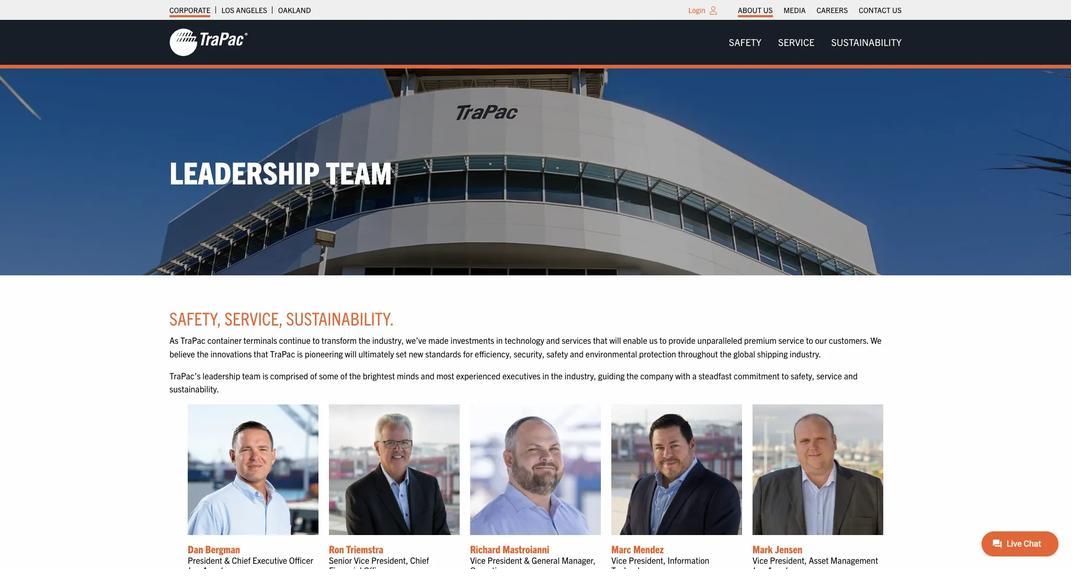 Task type: describe. For each thing, give the bounding box(es) containing it.
to left our
[[806, 336, 814, 346]]

service,
[[225, 307, 283, 330]]

the down safety
[[551, 371, 563, 381]]

& inside dan bergman president & chief executive officer
[[224, 556, 230, 566]]

trapac's leadership team is comprised of some of the brightest minds and most experienced executives in the industry, guiding the company with a steadfast commitment to safety, service and sustainability.
[[170, 371, 858, 395]]

some
[[319, 371, 339, 381]]

new
[[409, 349, 424, 359]]

services
[[562, 336, 591, 346]]

about us
[[738, 5, 773, 15]]

service link
[[770, 32, 823, 53]]

angeles
[[236, 5, 267, 15]]

& inside richard mastroianni vice president & general manager, operations
[[524, 556, 530, 566]]

careers link
[[817, 3, 848, 17]]

officer inside dan bergman president & chief executive officer
[[289, 556, 313, 566]]

premium
[[744, 336, 777, 346]]

is inside the trapac's leadership team is comprised of some of the brightest minds and most experienced executives in the industry, guiding the company with a steadfast commitment to safety, service and sustainability.
[[263, 371, 268, 381]]

menu bar containing safety
[[721, 32, 910, 53]]

guiding
[[598, 371, 625, 381]]

safety link
[[721, 32, 770, 53]]

president inside dan bergman president & chief executive officer
[[188, 556, 222, 566]]

chief inside ron triemstra senior vice president, chief financial officer
[[410, 556, 429, 566]]

marc
[[612, 543, 631, 556]]

ron triemstra senior vice president, chief financial officer
[[329, 543, 429, 570]]

oakland link
[[278, 3, 311, 17]]

service
[[779, 36, 815, 48]]

team
[[242, 371, 261, 381]]

los
[[222, 5, 234, 15]]

0 vertical spatial will
[[610, 336, 621, 346]]

richard mastroianni vice president & general manager, operations
[[470, 543, 596, 570]]

oakland
[[278, 5, 311, 15]]

media link
[[784, 3, 806, 17]]

industry.
[[790, 349, 822, 359]]

sustainability.
[[170, 384, 219, 395]]

management
[[831, 556, 879, 566]]

the right "guiding"
[[627, 371, 639, 381]]

marc mendez vice president, information technology
[[612, 543, 710, 570]]

2 of from the left
[[341, 371, 347, 381]]

jensen
[[775, 543, 803, 556]]

unparalleled
[[698, 336, 743, 346]]

and up safety
[[546, 336, 560, 346]]

media
[[784, 5, 806, 15]]

in inside the trapac's leadership team is comprised of some of the brightest minds and most experienced executives in the industry, guiding the company with a steadfast commitment to safety, service and sustainability.
[[543, 371, 549, 381]]

in inside as trapac container terminals continue to transform the industry, we've made investments in technology and services that will enable us to provide unparalleled premium service to our customers. we believe the innovations that trapac is pioneering will ultimately set new standards for efficiency, security, safety and environmental protection throughout the global shipping industry.
[[496, 336, 503, 346]]

us
[[650, 336, 658, 346]]

continue
[[279, 336, 311, 346]]

pioneering
[[305, 349, 343, 359]]

dan bergman president & chief executive officer
[[188, 543, 313, 566]]

technology
[[612, 566, 653, 570]]

corporate image
[[170, 28, 248, 57]]

made
[[429, 336, 449, 346]]

ultimately
[[359, 349, 394, 359]]

service inside as trapac container terminals continue to transform the industry, we've made investments in technology and services that will enable us to provide unparalleled premium service to our customers. we believe the innovations that trapac is pioneering will ultimately set new standards for efficiency, security, safety and environmental protection throughout the global shipping industry.
[[779, 336, 804, 346]]

most
[[437, 371, 454, 381]]

the left brightest
[[349, 371, 361, 381]]

the up ultimately on the bottom left
[[359, 336, 370, 346]]

standards
[[425, 349, 461, 359]]

us for about us
[[764, 5, 773, 15]]

safety
[[547, 349, 568, 359]]

we
[[871, 336, 882, 346]]

vice for mark
[[753, 556, 768, 566]]

throughout
[[678, 349, 718, 359]]

leadership
[[170, 153, 320, 191]]

financial
[[329, 566, 362, 570]]

safety
[[729, 36, 762, 48]]

bergman
[[205, 543, 240, 556]]

a
[[693, 371, 697, 381]]

login
[[689, 5, 706, 15]]

as
[[170, 336, 179, 346]]

brightest
[[363, 371, 395, 381]]

executives
[[503, 371, 541, 381]]

about
[[738, 5, 762, 15]]

sustainability link
[[823, 32, 910, 53]]

contact us
[[859, 5, 902, 15]]

innovations
[[211, 349, 252, 359]]

manager,
[[562, 556, 596, 566]]

customers.
[[829, 336, 869, 346]]

president inside richard mastroianni vice president & general manager, operations
[[488, 556, 522, 566]]

and down services
[[570, 349, 584, 359]]

set
[[396, 349, 407, 359]]

ron
[[329, 543, 344, 556]]

transform
[[322, 336, 357, 346]]

company
[[641, 371, 674, 381]]

to inside the trapac's leadership team is comprised of some of the brightest minds and most experienced executives in the industry, guiding the company with a steadfast commitment to safety, service and sustainability.
[[782, 371, 789, 381]]

to up pioneering
[[313, 336, 320, 346]]

sustainability
[[832, 36, 902, 48]]

for
[[463, 349, 473, 359]]

dan
[[188, 543, 203, 556]]

environmental
[[586, 349, 637, 359]]

experienced
[[456, 371, 501, 381]]

to right "us"
[[660, 336, 667, 346]]

light image
[[710, 6, 717, 15]]

menu bar containing about us
[[733, 3, 908, 17]]



Task type: vqa. For each thing, say whether or not it's contained in the screenshot.
Us
yes



Task type: locate. For each thing, give the bounding box(es) containing it.
us inside about us link
[[764, 5, 773, 15]]

1 president from the left
[[188, 556, 222, 566]]

team
[[326, 153, 392, 191]]

1 vertical spatial service
[[817, 371, 842, 381]]

0 horizontal spatial officer
[[289, 556, 313, 566]]

executive
[[253, 556, 287, 566]]

2 vice from the left
[[470, 556, 486, 566]]

is inside as trapac container terminals continue to transform the industry, we've made investments in technology and services that will enable us to provide unparalleled premium service to our customers. we believe the innovations that trapac is pioneering will ultimately set new standards for efficiency, security, safety and environmental protection throughout the global shipping industry.
[[297, 349, 303, 359]]

enable
[[623, 336, 648, 346]]

richard
[[470, 543, 501, 556]]

terminals
[[244, 336, 277, 346]]

of left some
[[310, 371, 317, 381]]

president, inside marc mendez vice president, information technology
[[629, 556, 666, 566]]

industry, inside as trapac container terminals continue to transform the industry, we've made investments in technology and services that will enable us to provide unparalleled premium service to our customers. we believe the innovations that trapac is pioneering will ultimately set new standards for efficiency, security, safety and environmental protection throughout the global shipping industry.
[[372, 336, 404, 346]]

in up "efficiency,"
[[496, 336, 503, 346]]

and down customers. at the right of page
[[844, 371, 858, 381]]

safety,
[[170, 307, 221, 330]]

will
[[610, 336, 621, 346], [345, 349, 357, 359]]

0 horizontal spatial is
[[263, 371, 268, 381]]

2 horizontal spatial president,
[[770, 556, 807, 566]]

is
[[297, 349, 303, 359], [263, 371, 268, 381]]

is down continue
[[297, 349, 303, 359]]

1 horizontal spatial us
[[893, 5, 902, 15]]

1 vertical spatial will
[[345, 349, 357, 359]]

1 president, from the left
[[371, 556, 408, 566]]

technology
[[505, 336, 544, 346]]

us inside the contact us link
[[893, 5, 902, 15]]

4 vice from the left
[[753, 556, 768, 566]]

1 us from the left
[[764, 5, 773, 15]]

vice inside the mark jensen vice president, asset management
[[753, 556, 768, 566]]

security,
[[514, 349, 545, 359]]

1 horizontal spatial service
[[817, 371, 842, 381]]

0 horizontal spatial president
[[188, 556, 222, 566]]

1 vertical spatial in
[[543, 371, 549, 381]]

0 horizontal spatial trapac
[[180, 336, 206, 346]]

corporate
[[170, 5, 211, 15]]

industry, left "guiding"
[[565, 371, 597, 381]]

0 horizontal spatial in
[[496, 336, 503, 346]]

vice right senior
[[354, 556, 370, 566]]

global
[[734, 349, 756, 359]]

0 horizontal spatial of
[[310, 371, 317, 381]]

that up environmental
[[593, 336, 608, 346]]

1 vertical spatial is
[[263, 371, 268, 381]]

senior
[[329, 556, 352, 566]]

comprised
[[270, 371, 308, 381]]

& right dan
[[224, 556, 230, 566]]

0 horizontal spatial &
[[224, 556, 230, 566]]

1 vice from the left
[[354, 556, 370, 566]]

vice for marc
[[612, 556, 627, 566]]

president, for marc
[[629, 556, 666, 566]]

1 horizontal spatial president
[[488, 556, 522, 566]]

the
[[359, 336, 370, 346], [197, 349, 209, 359], [720, 349, 732, 359], [349, 371, 361, 381], [551, 371, 563, 381], [627, 371, 639, 381]]

mark jensen vice president, asset management
[[753, 543, 879, 566]]

1 horizontal spatial officer
[[364, 566, 388, 570]]

investments
[[451, 336, 494, 346]]

0 horizontal spatial service
[[779, 336, 804, 346]]

2 chief from the left
[[410, 556, 429, 566]]

1 horizontal spatial &
[[524, 556, 530, 566]]

safety, service, sustainability. main content
[[159, 307, 913, 570]]

corporate link
[[170, 3, 211, 17]]

mendez
[[634, 543, 664, 556]]

safety,
[[791, 371, 815, 381]]

us
[[764, 5, 773, 15], [893, 5, 902, 15]]

is right team
[[263, 371, 268, 381]]

vice inside marc mendez vice president, information technology
[[612, 556, 627, 566]]

login link
[[689, 5, 706, 15]]

us for contact us
[[893, 5, 902, 15]]

will down transform
[[345, 349, 357, 359]]

the right 'believe' on the left
[[197, 349, 209, 359]]

1 horizontal spatial chief
[[410, 556, 429, 566]]

&
[[224, 556, 230, 566], [524, 556, 530, 566]]

vice for richard
[[470, 556, 486, 566]]

2 & from the left
[[524, 556, 530, 566]]

and
[[546, 336, 560, 346], [570, 349, 584, 359], [421, 371, 435, 381], [844, 371, 858, 381]]

0 horizontal spatial president,
[[371, 556, 408, 566]]

in right executives
[[543, 371, 549, 381]]

0 vertical spatial trapac
[[180, 336, 206, 346]]

1 vertical spatial trapac
[[270, 349, 295, 359]]

efficiency,
[[475, 349, 512, 359]]

trapac's
[[170, 371, 201, 381]]

industry,
[[372, 336, 404, 346], [565, 371, 597, 381]]

service up industry.
[[779, 336, 804, 346]]

1 horizontal spatial trapac
[[270, 349, 295, 359]]

1 vertical spatial industry,
[[565, 371, 597, 381]]

2 president from the left
[[488, 556, 522, 566]]

about us link
[[738, 3, 773, 17]]

chief
[[232, 556, 251, 566], [410, 556, 429, 566]]

officer inside ron triemstra senior vice president, chief financial officer
[[364, 566, 388, 570]]

that
[[593, 336, 608, 346], [254, 349, 268, 359]]

and left the most
[[421, 371, 435, 381]]

commitment
[[734, 371, 780, 381]]

1 horizontal spatial is
[[297, 349, 303, 359]]

container
[[207, 336, 242, 346]]

vice left jensen on the bottom of page
[[753, 556, 768, 566]]

of
[[310, 371, 317, 381], [341, 371, 347, 381]]

as trapac container terminals continue to transform the industry, we've made investments in technology and services that will enable us to provide unparalleled premium service to our customers. we believe the innovations that trapac is pioneering will ultimately set new standards for efficiency, security, safety and environmental protection throughout the global shipping industry.
[[170, 336, 882, 359]]

chief inside dan bergman president & chief executive officer
[[232, 556, 251, 566]]

0 vertical spatial industry,
[[372, 336, 404, 346]]

president, left information in the right bottom of the page
[[629, 556, 666, 566]]

that down terminals
[[254, 349, 268, 359]]

1 horizontal spatial that
[[593, 336, 608, 346]]

1 chief from the left
[[232, 556, 251, 566]]

with
[[676, 371, 691, 381]]

0 vertical spatial in
[[496, 336, 503, 346]]

& left the "general"
[[524, 556, 530, 566]]

officer
[[289, 556, 313, 566], [364, 566, 388, 570]]

los angeles
[[222, 5, 267, 15]]

menu bar
[[733, 3, 908, 17], [721, 32, 910, 53]]

we've
[[406, 336, 427, 346]]

vice left mendez
[[612, 556, 627, 566]]

president, for mark
[[770, 556, 807, 566]]

industry, inside the trapac's leadership team is comprised of some of the brightest minds and most experienced executives in the industry, guiding the company with a steadfast commitment to safety, service and sustainability.
[[565, 371, 597, 381]]

0 horizontal spatial us
[[764, 5, 773, 15]]

0 vertical spatial menu bar
[[733, 3, 908, 17]]

0 horizontal spatial that
[[254, 349, 268, 359]]

vice inside ron triemstra senior vice president, chief financial officer
[[354, 556, 370, 566]]

0 horizontal spatial chief
[[232, 556, 251, 566]]

menu bar up service
[[733, 3, 908, 17]]

steadfast
[[699, 371, 732, 381]]

our
[[815, 336, 827, 346]]

careers
[[817, 5, 848, 15]]

0 vertical spatial service
[[779, 336, 804, 346]]

3 president, from the left
[[770, 556, 807, 566]]

industry, up ultimately on the bottom left
[[372, 336, 404, 346]]

2 us from the left
[[893, 5, 902, 15]]

vice left mastroianni
[[470, 556, 486, 566]]

leadership
[[203, 371, 240, 381]]

the down unparalleled
[[720, 349, 732, 359]]

officer right executive
[[289, 556, 313, 566]]

protection
[[639, 349, 676, 359]]

trapac down continue
[[270, 349, 295, 359]]

contact
[[859, 5, 891, 15]]

0 horizontal spatial industry,
[[372, 336, 404, 346]]

1 horizontal spatial will
[[610, 336, 621, 346]]

0 vertical spatial that
[[593, 336, 608, 346]]

believe
[[170, 349, 195, 359]]

sustainability.
[[286, 307, 394, 330]]

president, right financial on the bottom of page
[[371, 556, 408, 566]]

trapac
[[180, 336, 206, 346], [270, 349, 295, 359]]

2 president, from the left
[[629, 556, 666, 566]]

president,
[[371, 556, 408, 566], [629, 556, 666, 566], [770, 556, 807, 566]]

president, left asset
[[770, 556, 807, 566]]

0 horizontal spatial will
[[345, 349, 357, 359]]

1 horizontal spatial president,
[[629, 556, 666, 566]]

general
[[532, 556, 560, 566]]

trapac up 'believe' on the left
[[180, 336, 206, 346]]

in
[[496, 336, 503, 346], [543, 371, 549, 381]]

service right safety,
[[817, 371, 842, 381]]

will up environmental
[[610, 336, 621, 346]]

menu bar down careers
[[721, 32, 910, 53]]

president, inside the mark jensen vice president, asset management
[[770, 556, 807, 566]]

triemstra
[[346, 543, 384, 556]]

safety, service, sustainability.
[[170, 307, 394, 330]]

us right contact
[[893, 5, 902, 15]]

1 horizontal spatial in
[[543, 371, 549, 381]]

1 & from the left
[[224, 556, 230, 566]]

1 vertical spatial that
[[254, 349, 268, 359]]

shipping
[[757, 349, 788, 359]]

1 vertical spatial menu bar
[[721, 32, 910, 53]]

1 horizontal spatial of
[[341, 371, 347, 381]]

1 of from the left
[[310, 371, 317, 381]]

0 vertical spatial is
[[297, 349, 303, 359]]

president
[[188, 556, 222, 566], [488, 556, 522, 566]]

3 vice from the left
[[612, 556, 627, 566]]

asset
[[809, 556, 829, 566]]

mastroianni
[[503, 543, 550, 556]]

of right some
[[341, 371, 347, 381]]

mark
[[753, 543, 773, 556]]

service inside the trapac's leadership team is comprised of some of the brightest minds and most experienced executives in the industry, guiding the company with a steadfast commitment to safety, service and sustainability.
[[817, 371, 842, 381]]

officer down the triemstra
[[364, 566, 388, 570]]

1 horizontal spatial industry,
[[565, 371, 597, 381]]

leadership team
[[170, 153, 392, 191]]

to
[[313, 336, 320, 346], [660, 336, 667, 346], [806, 336, 814, 346], [782, 371, 789, 381]]

us right about
[[764, 5, 773, 15]]

operations
[[470, 566, 510, 570]]

president, inside ron triemstra senior vice president, chief financial officer
[[371, 556, 408, 566]]

los angeles link
[[222, 3, 267, 17]]

vice inside richard mastroianni vice president & general manager, operations
[[470, 556, 486, 566]]

to left safety,
[[782, 371, 789, 381]]



